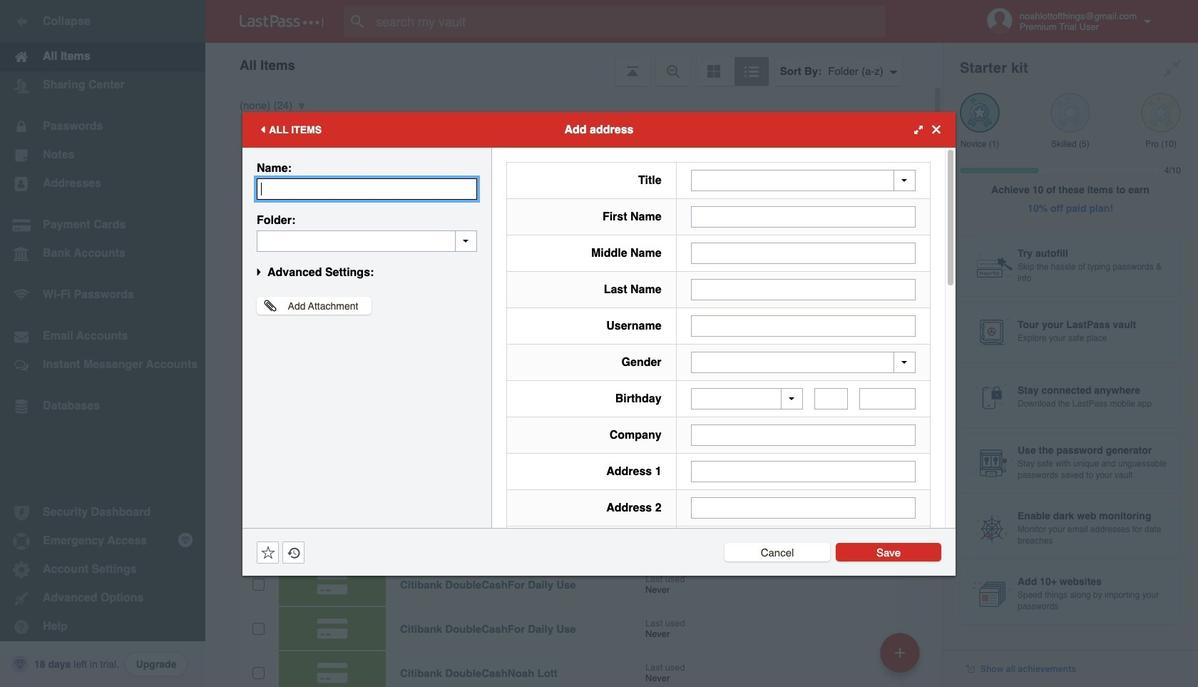Task type: describe. For each thing, give the bounding box(es) containing it.
Search search field
[[344, 6, 914, 37]]

search my vault text field
[[344, 6, 914, 37]]

lastpass image
[[240, 15, 324, 28]]



Task type: locate. For each thing, give the bounding box(es) containing it.
main navigation navigation
[[0, 0, 205, 687]]

None text field
[[257, 230, 477, 252], [691, 242, 916, 264], [691, 279, 916, 300], [691, 315, 916, 336], [860, 388, 916, 410], [691, 425, 916, 446], [691, 461, 916, 482], [257, 230, 477, 252], [691, 242, 916, 264], [691, 279, 916, 300], [691, 315, 916, 336], [860, 388, 916, 410], [691, 425, 916, 446], [691, 461, 916, 482]]

dialog
[[243, 112, 956, 687]]

None text field
[[257, 178, 477, 199], [691, 206, 916, 227], [815, 388, 849, 410], [691, 497, 916, 519], [257, 178, 477, 199], [691, 206, 916, 227], [815, 388, 849, 410], [691, 497, 916, 519]]

vault options navigation
[[205, 43, 943, 86]]

new item image
[[895, 648, 905, 658]]

new item navigation
[[875, 629, 929, 687]]



